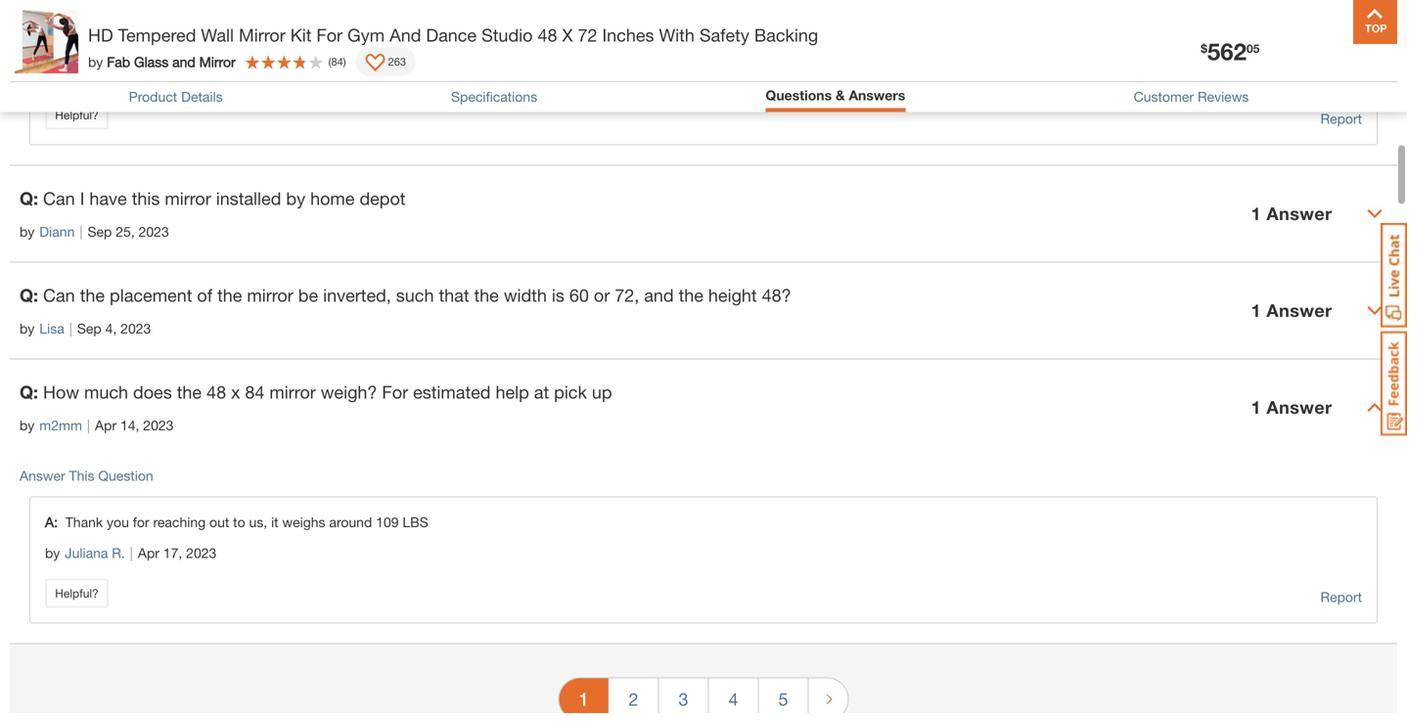 Task type: describe. For each thing, give the bounding box(es) containing it.
the inside thank you for reaching out to us, adhesive is not enough to attach mirror to wall, we recommend using mirror clips and j-bar to mount the mirror
[[277, 36, 297, 52]]

1 for or
[[1252, 300, 1262, 321]]

94015 button
[[285, 37, 352, 57]]

4 link
[[709, 679, 758, 714]]

3 link
[[659, 679, 708, 714]]

or
[[594, 285, 610, 306]]

1 vertical spatial apr
[[138, 545, 159, 561]]

question
[[98, 468, 153, 484]]

mirror left be
[[247, 285, 293, 306]]

a: for a: thank you for reaching out to us, it weighs around 109 lbs
[[45, 514, 58, 531]]

by diann | sep 25, 2023
[[20, 224, 169, 240]]

how
[[43, 382, 79, 403]]

glass
[[134, 54, 169, 70]]

5
[[779, 689, 788, 710]]

daly city 10pm
[[125, 38, 238, 56]]

0 vertical spatial for
[[317, 24, 343, 46]]

2 vertical spatial and
[[644, 285, 674, 306]]

answer for how much does the 48 x 84 mirror weigh?  for estimated help at pick up
[[1267, 397, 1333, 418]]

kit
[[290, 24, 312, 46]]

caret image for can the placement of the mirror be inverted, such that the width is 60 or 72, and the height 48?
[[1367, 303, 1383, 319]]

1 answer for or
[[1252, 300, 1333, 321]]

x
[[231, 382, 240, 403]]

reviews
[[1198, 89, 1249, 105]]

height
[[709, 285, 757, 306]]

( 84 )
[[329, 55, 346, 68]]

at
[[534, 382, 549, 403]]

estimated
[[413, 382, 491, 403]]

mirror right "attach"
[[475, 15, 511, 31]]

navigation containing 2
[[558, 664, 849, 714]]

reaching inside thank you for reaching out to us, adhesive is not enough to attach mirror to wall, we recommend using mirror clips and j-bar to mount the mirror
[[153, 15, 206, 31]]

&
[[836, 87, 845, 103]]

pick
[[554, 382, 587, 403]]

m2mm
[[39, 417, 82, 434]]

q: for q: can the placement of the mirror be inverted, such that the width is 60 or 72, and the height 48?
[[20, 285, 38, 306]]

product image image
[[15, 10, 78, 73]]

backing
[[755, 24, 818, 46]]

8 link
[[1337, 19, 1384, 70]]

product details
[[129, 89, 223, 105]]

diy button
[[1164, 23, 1226, 70]]

with
[[659, 24, 695, 46]]

263
[[388, 55, 406, 68]]

inverted,
[[323, 285, 391, 306]]

by juliana r. | apr 17, 2023
[[45, 545, 217, 561]]

| for the
[[69, 321, 72, 337]]

using
[[45, 36, 78, 52]]

14,
[[120, 417, 139, 434]]

and inside thank you for reaching out to us, adhesive is not enough to attach mirror to wall, we recommend using mirror clips and j-bar to mount the mirror
[[154, 36, 177, 52]]

such
[[396, 285, 434, 306]]

2 for from the top
[[133, 514, 149, 531]]

lisa
[[39, 321, 64, 337]]

a: thank you for reaching out to us, it weighs around 109 lbs
[[45, 514, 429, 531]]

the up by lisa | sep 4, 2023
[[80, 285, 105, 306]]

the right does
[[177, 382, 202, 403]]

answer for can the placement of the mirror be inverted, such that the width is 60 or 72, and the height 48?
[[1267, 300, 1333, 321]]

studio
[[482, 24, 533, 46]]

by for how much does the 48 x 84 mirror weigh?  for estimated help at pick up
[[20, 417, 35, 434]]

$ 562 05
[[1201, 37, 1260, 65]]

is inside thank you for reaching out to us, adhesive is not enough to attach mirror to wall, we recommend using mirror clips and j-bar to mount the mirror
[[330, 15, 339, 31]]

1 vertical spatial mirror
[[199, 54, 236, 70]]

juliana for thank you for reaching out to us, it weighs around 109 lbs
[[65, 545, 108, 561]]

mount
[[234, 36, 273, 52]]

1 vertical spatial and
[[172, 54, 195, 70]]

1 1 answer from the top
[[1252, 203, 1333, 224]]

q: for q: how much does the 48 x 84 mirror weigh?  for estimated help at pick up
[[20, 382, 38, 403]]

3
[[679, 689, 689, 710]]

by juliana r. | oct 24, 2023
[[45, 67, 217, 83]]

sep for the
[[77, 321, 102, 337]]

bar
[[193, 36, 215, 52]]

wall
[[201, 24, 234, 46]]

wall,
[[531, 15, 558, 31]]

customer reviews
[[1134, 89, 1249, 105]]

and
[[390, 24, 421, 46]]

m2mm button
[[39, 416, 82, 436]]

2 you from the top
[[107, 514, 129, 531]]

)
[[343, 55, 346, 68]]

depot
[[360, 188, 406, 209]]

0 vertical spatial mirror
[[239, 24, 286, 46]]

2023 for of
[[121, 321, 151, 337]]

to up mount
[[233, 15, 245, 31]]

by fab glass and mirror
[[88, 54, 236, 70]]

2023 for this
[[139, 224, 169, 240]]

a: for a:
[[45, 15, 65, 31]]

by left 'home'
[[286, 188, 305, 209]]

5 link
[[759, 679, 808, 714]]

for inside questions element
[[382, 382, 408, 403]]

x
[[562, 24, 573, 46]]

to left "attach"
[[417, 15, 429, 31]]

1 for up
[[1252, 397, 1262, 418]]

17,
[[163, 545, 182, 561]]

diann button
[[39, 222, 75, 242]]

oct
[[138, 67, 160, 83]]

lbs
[[403, 514, 429, 531]]

tempered
[[118, 24, 196, 46]]

by lisa | sep 4, 2023
[[20, 321, 151, 337]]

we
[[562, 15, 580, 31]]

$
[[1201, 42, 1208, 55]]

of
[[197, 285, 212, 306]]

1 report button from the top
[[1321, 108, 1362, 130]]

the right of
[[217, 285, 242, 306]]

diy
[[1183, 51, 1208, 70]]

263 button
[[356, 47, 416, 76]]

the home depot logo image
[[16, 16, 78, 78]]

by for can the placement of the mirror be inverted, such that the width is 60 or 72, and the height 48?
[[20, 321, 35, 337]]

to right bar
[[218, 36, 231, 52]]

juliana r. button for apr 17, 2023
[[65, 543, 125, 564]]

by for thank you for reaching out to us, it weighs around 109 lbs
[[45, 545, 60, 561]]

562
[[1208, 37, 1247, 65]]

out inside thank you for reaching out to us, adhesive is not enough to attach mirror to wall, we recommend using mirror clips and j-bar to mount the mirror
[[210, 15, 229, 31]]

2 link
[[609, 679, 658, 714]]

2 report button from the top
[[1321, 587, 1362, 608]]

weighs
[[282, 514, 325, 531]]

109
[[376, 514, 399, 531]]

1 answer for up
[[1252, 397, 1333, 418]]

installed
[[216, 188, 281, 209]]

much
[[84, 382, 128, 403]]



Task type: vqa. For each thing, say whether or not it's contained in the screenshot.
"14,"
yes



Task type: locate. For each thing, give the bounding box(es) containing it.
caret image
[[1367, 206, 1383, 222], [1367, 303, 1383, 319]]

helpful? button for first report button from the bottom
[[45, 579, 109, 608]]

2023 for the
[[143, 417, 174, 434]]

1 vertical spatial a:
[[45, 514, 58, 531]]

that
[[439, 285, 469, 306]]

questions
[[766, 87, 832, 103]]

0 vertical spatial apr
[[95, 417, 117, 434]]

2 out from the top
[[210, 514, 229, 531]]

the left height
[[679, 285, 704, 306]]

r. for apr
[[112, 545, 125, 561]]

| left the oct
[[130, 67, 133, 83]]

0 vertical spatial and
[[154, 36, 177, 52]]

home
[[310, 188, 355, 209]]

0 vertical spatial caret image
[[1367, 206, 1383, 222]]

1 horizontal spatial mirror
[[239, 24, 286, 46]]

details
[[181, 89, 223, 105]]

can left i
[[43, 188, 75, 209]]

is left not
[[330, 15, 339, 31]]

help
[[496, 382, 529, 403]]

you up by juliana r. | apr 17, 2023
[[107, 514, 129, 531]]

0 horizontal spatial for
[[317, 24, 343, 46]]

q: up by lisa | sep 4, 2023
[[20, 285, 38, 306]]

mirror left kit
[[239, 24, 286, 46]]

mirror down bar
[[199, 54, 236, 70]]

daly
[[125, 38, 156, 56]]

diann
[[39, 224, 75, 240]]

1 out from the top
[[210, 15, 229, 31]]

helpful? down by juliana r. | apr 17, 2023
[[55, 587, 99, 600]]

us, inside thank you for reaching out to us, adhesive is not enough to attach mirror to wall, we recommend using mirror clips and j-bar to mount the mirror
[[249, 15, 267, 31]]

by for thank you for reaching out to us, adhesive is not enough to attach mirror to wall, we recommend using mirror clips and j-bar to mount the mirror
[[45, 67, 60, 83]]

answer this question link
[[20, 468, 153, 484]]

1 vertical spatial for
[[382, 382, 408, 403]]

1 vertical spatial juliana r. button
[[65, 543, 125, 564]]

helpful? button down the by juliana r. | oct 24, 2023
[[45, 100, 109, 130]]

3 1 from the top
[[1252, 397, 1262, 418]]

0 vertical spatial sep
[[88, 224, 112, 240]]

1 juliana from the top
[[65, 67, 108, 83]]

it
[[271, 514, 279, 531]]

0 vertical spatial report button
[[1321, 108, 1362, 130]]

caret image for can i have this mirror installed by home depot
[[1367, 206, 1383, 222]]

2 caret image from the top
[[1367, 303, 1383, 319]]

hd
[[88, 24, 113, 46]]

is left '60'
[[552, 285, 565, 306]]

for inside thank you for reaching out to us, adhesive is not enough to attach mirror to wall, we recommend using mirror clips and j-bar to mount the mirror
[[133, 15, 149, 31]]

1 caret image from the top
[[1367, 206, 1383, 222]]

2 vertical spatial 1
[[1252, 397, 1262, 418]]

does
[[133, 382, 172, 403]]

1 1 from the top
[[1252, 203, 1262, 224]]

mirror left weigh?
[[270, 382, 316, 403]]

1 vertical spatial helpful?
[[55, 587, 99, 600]]

a: up using
[[45, 15, 65, 31]]

1 reaching from the top
[[153, 15, 206, 31]]

2 vertical spatial q:
[[20, 382, 38, 403]]

thank down answer this question link
[[65, 514, 103, 531]]

helpful? down the by juliana r. | oct 24, 2023
[[55, 108, 99, 122]]

1 vertical spatial 1 answer
[[1252, 300, 1333, 321]]

live chat image
[[1381, 223, 1408, 328]]

0 vertical spatial juliana
[[65, 67, 108, 83]]

helpful?
[[55, 108, 99, 122], [55, 587, 99, 600]]

1 horizontal spatial is
[[552, 285, 565, 306]]

apr left "17,"
[[138, 545, 159, 561]]

answer
[[1267, 203, 1333, 224], [1267, 300, 1333, 321], [1267, 397, 1333, 418], [20, 468, 65, 484]]

10pm
[[196, 38, 238, 56]]

for right weigh?
[[382, 382, 408, 403]]

2
[[629, 689, 639, 710]]

feedback link image
[[1381, 331, 1408, 437]]

1 us, from the top
[[249, 15, 267, 31]]

q: left i
[[20, 188, 38, 209]]

0 horizontal spatial 84
[[245, 382, 265, 403]]

display image
[[366, 54, 385, 73]]

1 vertical spatial reaching
[[153, 514, 206, 531]]

by m2mm | apr 14, 2023
[[20, 417, 174, 434]]

juliana
[[65, 67, 108, 83], [65, 545, 108, 561]]

1 r. from the top
[[112, 67, 125, 83]]

helpful? button down by juliana r. | apr 17, 2023
[[45, 579, 109, 608]]

for left not
[[317, 24, 343, 46]]

navigation
[[558, 664, 849, 714]]

a: down answer this question
[[45, 514, 58, 531]]

1 horizontal spatial apr
[[138, 545, 159, 561]]

2 q: from the top
[[20, 285, 38, 306]]

1 a: from the top
[[45, 15, 65, 31]]

report
[[1321, 111, 1362, 127], [1321, 589, 1362, 605]]

adhesive
[[271, 15, 326, 31]]

answers
[[849, 87, 906, 103]]

72,
[[615, 285, 639, 306]]

caret image up live chat image on the right of page
[[1367, 206, 1383, 222]]

juliana r. button left "17,"
[[65, 543, 125, 564]]

juliana down using
[[65, 67, 108, 83]]

05
[[1247, 42, 1260, 55]]

this
[[132, 188, 160, 209]]

2 a: from the top
[[45, 514, 58, 531]]

0 vertical spatial 84
[[331, 55, 343, 68]]

q: how much does the 48 x 84 mirror weigh?  for estimated help at pick up
[[20, 382, 612, 403]]

| right lisa
[[69, 321, 72, 337]]

0 horizontal spatial mirror
[[199, 54, 236, 70]]

2 juliana from the top
[[65, 545, 108, 561]]

mirror up (
[[300, 36, 336, 52]]

and right 72,
[[644, 285, 674, 306]]

2023 right 25,
[[139, 224, 169, 240]]

customer reviews button
[[1134, 89, 1249, 105], [1134, 89, 1249, 105]]

0 vertical spatial r.
[[112, 67, 125, 83]]

thank inside thank you for reaching out to us, adhesive is not enough to attach mirror to wall, we recommend using mirror clips and j-bar to mount the mirror
[[65, 15, 103, 31]]

juliana r. button for oct 24, 2023
[[65, 64, 125, 86]]

r. left the oct
[[112, 67, 125, 83]]

1 vertical spatial report
[[1321, 589, 1362, 605]]

and down j-
[[172, 54, 195, 70]]

1 vertical spatial juliana
[[65, 545, 108, 561]]

by
[[88, 54, 103, 70], [45, 67, 60, 83], [286, 188, 305, 209], [20, 224, 35, 240], [20, 321, 35, 337], [20, 417, 35, 434], [45, 545, 60, 561]]

1 juliana r. button from the top
[[65, 64, 125, 86]]

us, left it
[[249, 514, 267, 531]]

0 vertical spatial a:
[[45, 15, 65, 31]]

4,
[[105, 321, 117, 337]]

and
[[154, 36, 177, 52], [172, 54, 195, 70], [644, 285, 674, 306]]

can for can i have this mirror installed by home depot
[[43, 188, 75, 209]]

1 vertical spatial sep
[[77, 321, 102, 337]]

for
[[317, 24, 343, 46], [382, 382, 408, 403]]

0 vertical spatial us,
[[249, 15, 267, 31]]

reaching up j-
[[153, 15, 206, 31]]

3 1 answer from the top
[[1252, 397, 1333, 418]]

r. left "17,"
[[112, 545, 125, 561]]

1 report from the top
[[1321, 111, 1362, 127]]

mirror
[[475, 15, 511, 31], [82, 36, 118, 52], [300, 36, 336, 52], [165, 188, 211, 209], [247, 285, 293, 306], [270, 382, 316, 403]]

8
[[1365, 22, 1372, 35]]

60
[[570, 285, 589, 306]]

1 vertical spatial 84
[[245, 382, 265, 403]]

not
[[343, 15, 363, 31]]

the right that
[[474, 285, 499, 306]]

0 vertical spatial q:
[[20, 188, 38, 209]]

1 horizontal spatial 84
[[331, 55, 343, 68]]

q: left how
[[20, 382, 38, 403]]

1 vertical spatial q:
[[20, 285, 38, 306]]

for up by juliana r. | apr 17, 2023
[[133, 514, 149, 531]]

out up 10pm
[[210, 15, 229, 31]]

2 helpful? button from the top
[[45, 579, 109, 608]]

to left wall,
[[515, 15, 527, 31]]

What can we help you find today? search field
[[389, 26, 924, 68]]

mirror right "this"
[[165, 188, 211, 209]]

84 inside questions element
[[245, 382, 265, 403]]

questions element
[[10, 0, 1398, 645]]

0 vertical spatial you
[[107, 15, 129, 31]]

2 helpful? from the top
[[55, 587, 99, 600]]

by left m2mm
[[20, 417, 35, 434]]

2 us, from the top
[[249, 514, 267, 531]]

up
[[592, 382, 612, 403]]

hd tempered wall mirror kit for gym and dance studio 48 x 72 inches with safety backing
[[88, 24, 818, 46]]

0 vertical spatial for
[[133, 15, 149, 31]]

specifications button
[[451, 89, 537, 105], [451, 89, 537, 105]]

0 vertical spatial 1 answer
[[1252, 203, 1333, 224]]

0 vertical spatial can
[[43, 188, 75, 209]]

2 1 from the top
[[1252, 300, 1262, 321]]

weigh?
[[321, 382, 377, 403]]

thank you for reaching out to us, adhesive is not enough to attach mirror to wall, we recommend using mirror clips and j-bar to mount the mirror
[[45, 15, 657, 52]]

0 horizontal spatial apr
[[95, 417, 117, 434]]

juliana r. button down hd
[[65, 64, 125, 86]]

2 can from the top
[[43, 285, 75, 306]]

sep left '4,'
[[77, 321, 102, 337]]

2 reaching from the top
[[153, 514, 206, 531]]

1 can from the top
[[43, 188, 75, 209]]

r. for oct
[[112, 67, 125, 83]]

can for can the placement of the mirror be inverted, such that the width is 60 or 72, and the height 48?
[[43, 285, 75, 306]]

out
[[210, 15, 229, 31], [210, 514, 229, 531]]

by left diann
[[20, 224, 35, 240]]

enough
[[367, 15, 413, 31]]

report button
[[1321, 108, 1362, 130], [1321, 587, 1362, 608]]

juliana down answer this question link
[[65, 545, 108, 561]]

2 1 answer from the top
[[1252, 300, 1333, 321]]

25,
[[116, 224, 135, 240]]

1 vertical spatial out
[[210, 514, 229, 531]]

| for much
[[87, 417, 90, 434]]

1 vertical spatial 48
[[207, 382, 226, 403]]

caret image
[[1367, 400, 1383, 416]]

1 for from the top
[[133, 15, 149, 31]]

helpful? button for first report button
[[45, 100, 109, 130]]

1 vertical spatial 1
[[1252, 300, 1262, 321]]

j-
[[181, 36, 193, 52]]

0 vertical spatial thank
[[65, 15, 103, 31]]

0 vertical spatial juliana r. button
[[65, 64, 125, 86]]

2 vertical spatial 1 answer
[[1252, 397, 1333, 418]]

this
[[69, 468, 94, 484]]

can up lisa
[[43, 285, 75, 306]]

safety
[[700, 24, 750, 46]]

to left it
[[233, 514, 245, 531]]

by left lisa
[[20, 321, 35, 337]]

1 vertical spatial us,
[[249, 514, 267, 531]]

0 vertical spatial 1
[[1252, 203, 1262, 224]]

1 vertical spatial caret image
[[1367, 303, 1383, 319]]

us, up mount
[[249, 15, 267, 31]]

1 horizontal spatial for
[[382, 382, 408, 403]]

questions & answers button
[[766, 87, 906, 107], [766, 87, 906, 103]]

| right m2mm
[[87, 417, 90, 434]]

0 horizontal spatial is
[[330, 15, 339, 31]]

1 vertical spatial is
[[552, 285, 565, 306]]

the down the adhesive
[[277, 36, 297, 52]]

0 vertical spatial 48
[[538, 24, 557, 46]]

can
[[43, 188, 75, 209], [43, 285, 75, 306]]

juliana for thank you for reaching out to us, adhesive is not enough to attach mirror to wall, we recommend using mirror clips and j-bar to mount the mirror
[[65, 67, 108, 83]]

48?
[[762, 285, 791, 306]]

out left it
[[210, 514, 229, 531]]

2 r. from the top
[[112, 545, 125, 561]]

by for can i have this mirror installed by home depot
[[20, 224, 35, 240]]

2 report from the top
[[1321, 589, 1362, 605]]

48 inside questions element
[[207, 382, 226, 403]]

2 juliana r. button from the top
[[65, 543, 125, 564]]

and up by fab glass and mirror
[[154, 36, 177, 52]]

1 vertical spatial can
[[43, 285, 75, 306]]

2023 up details
[[187, 67, 217, 83]]

| for i
[[80, 224, 83, 240]]

apr left 14,
[[95, 417, 117, 434]]

1 vertical spatial report button
[[1321, 587, 1362, 608]]

top button
[[1354, 0, 1398, 44]]

0 vertical spatial helpful? button
[[45, 100, 109, 130]]

have
[[89, 188, 127, 209]]

around
[[329, 514, 372, 531]]

4
[[729, 689, 739, 710]]

city
[[160, 38, 188, 56]]

product details button
[[129, 89, 223, 105], [129, 89, 223, 105]]

dance
[[426, 24, 477, 46]]

q: for q: can i have this mirror installed by home depot
[[20, 188, 38, 209]]

1 vertical spatial you
[[107, 514, 129, 531]]

by left fab
[[88, 54, 103, 70]]

for up clips
[[133, 15, 149, 31]]

clips
[[122, 36, 150, 52]]

1 vertical spatial for
[[133, 514, 149, 531]]

by down answer this question
[[45, 545, 60, 561]]

helpful? button
[[45, 100, 109, 130], [45, 579, 109, 608]]

placement
[[110, 285, 192, 306]]

2023 right 14,
[[143, 417, 174, 434]]

you inside thank you for reaching out to us, adhesive is not enough to attach mirror to wall, we recommend using mirror clips and j-bar to mount the mirror
[[107, 15, 129, 31]]

0 vertical spatial out
[[210, 15, 229, 31]]

product
[[129, 89, 177, 105]]

mirror
[[239, 24, 286, 46], [199, 54, 236, 70]]

2 thank from the top
[[65, 514, 103, 531]]

2023 right "17,"
[[186, 545, 217, 561]]

0 vertical spatial report
[[1321, 111, 1362, 127]]

0 vertical spatial helpful?
[[55, 108, 99, 122]]

answer this question
[[20, 468, 153, 484]]

you up clips
[[107, 15, 129, 31]]

1 horizontal spatial 48
[[538, 24, 557, 46]]

1 vertical spatial helpful? button
[[45, 579, 109, 608]]

lisa button
[[39, 319, 64, 339]]

thank up using
[[65, 15, 103, 31]]

q: can the placement of the mirror be inverted, such that the width is 60 or 72, and the height 48?
[[20, 285, 791, 306]]

answer for can i have this mirror installed by home depot
[[1267, 203, 1333, 224]]

48
[[538, 24, 557, 46], [207, 382, 226, 403]]

1 helpful? button from the top
[[45, 100, 109, 130]]

0 vertical spatial reaching
[[153, 15, 206, 31]]

i
[[80, 188, 85, 209]]

| right diann
[[80, 224, 83, 240]]

1 you from the top
[[107, 15, 129, 31]]

0 horizontal spatial 48
[[207, 382, 226, 403]]

1 vertical spatial r.
[[112, 545, 125, 561]]

be
[[298, 285, 318, 306]]

1 thank from the top
[[65, 15, 103, 31]]

24,
[[164, 67, 183, 83]]

2023 right '4,'
[[121, 321, 151, 337]]

mirror up fab
[[82, 36, 118, 52]]

94015
[[308, 38, 352, 56]]

1 helpful? from the top
[[55, 108, 99, 122]]

1 q: from the top
[[20, 188, 38, 209]]

1 vertical spatial thank
[[65, 514, 103, 531]]

0 vertical spatial is
[[330, 15, 339, 31]]

caret image up feedback link image
[[1367, 303, 1383, 319]]

questions & answers
[[766, 87, 906, 103]]

by down using
[[45, 67, 60, 83]]

sep left 25,
[[88, 224, 112, 240]]

reaching up "17,"
[[153, 514, 206, 531]]

sep for i
[[88, 224, 112, 240]]

customer
[[1134, 89, 1194, 105]]

thank
[[65, 15, 103, 31], [65, 514, 103, 531]]

| left "17,"
[[130, 545, 133, 561]]

3 q: from the top
[[20, 382, 38, 403]]



